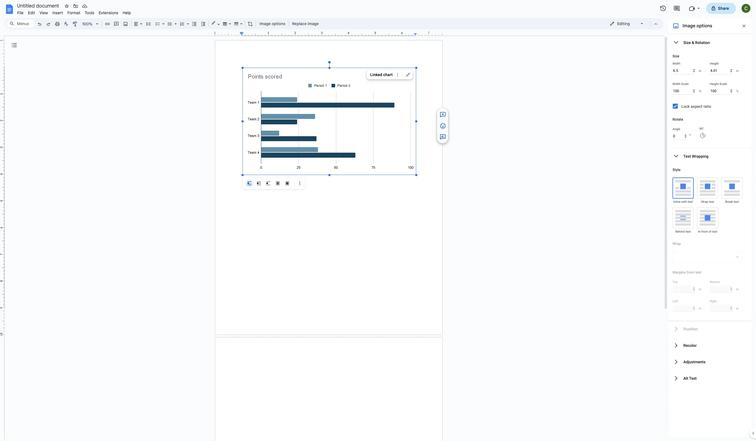 Task type: locate. For each thing, give the bounding box(es) containing it.
width up the 'width scale, measured in percents. value must be between 0.9 and 1016' 'text field'
[[673, 82, 681, 86]]

0 vertical spatial wrap
[[702, 200, 709, 204]]

0 vertical spatial height
[[710, 62, 719, 65]]

size
[[684, 40, 691, 45], [673, 54, 680, 58]]

in right height, measured in inches. value must be between 0.01 and 66 text box
[[737, 69, 739, 73]]

wrap text options image
[[735, 254, 741, 260]]

1 horizontal spatial behind text radio
[[673, 207, 694, 228]]

text right "alt"
[[690, 376, 697, 380]]

scale up height scale, measured in percents. value must be between 0.9 and 1645 text field
[[720, 82, 728, 86]]

0 horizontal spatial behind text radio
[[274, 179, 282, 187]]

1 % from the left
[[700, 89, 702, 93]]

size image down size image on the right top of the page
[[440, 134, 447, 140]]

2 width from the top
[[673, 82, 681, 86]]

% for height scale
[[737, 89, 739, 93]]

Lock aspect ratio checkbox
[[673, 104, 678, 109]]

Right margin, measured in inches. Value must be between 0 and 22 text field
[[710, 305, 733, 312]]

0 horizontal spatial %
[[700, 89, 702, 93]]

0 horizontal spatial image
[[260, 21, 271, 26]]

edit
[[28, 10, 35, 15]]

size image
[[440, 111, 447, 118], [440, 134, 447, 140]]

size left '&'
[[684, 40, 691, 45]]

bottom
[[710, 280, 720, 284]]

in
[[699, 230, 701, 233]]

height up height scale, measured in percents. value must be between 0.9 and 1645 text field
[[710, 82, 719, 86]]

format menu item
[[65, 9, 83, 16]]

in right right margin, measured in inches. value must be between 0 and 22 text field
[[737, 307, 739, 310]]

menu bar inside "menu bar" banner
[[15, 7, 133, 16]]

replace image
[[292, 21, 319, 26]]

1 horizontal spatial image
[[683, 23, 696, 29]]

in right "left margin, measured in inches. value must be between 0 and 22" text field
[[699, 307, 702, 310]]

scale
[[682, 82, 689, 86], [720, 82, 728, 86]]

size & rotation tab
[[669, 34, 752, 51]]

option group inside image options application
[[245, 179, 292, 187]]

behind text radio left in front of text radio
[[274, 179, 282, 187]]

image
[[260, 21, 271, 26], [683, 23, 696, 29]]

with
[[682, 200, 688, 204]]

In line radio
[[245, 179, 254, 187]]

size image
[[440, 123, 447, 129]]

2 scale from the left
[[720, 82, 728, 86]]

size up width, measured in inches. value must be between 0.01 and 66 'text field'
[[673, 54, 680, 58]]

share
[[719, 6, 730, 11]]

Menus field
[[7, 20, 35, 28]]

1 vertical spatial behind text radio
[[673, 207, 694, 228]]

position
[[684, 327, 698, 331]]

behind text radio up behind text
[[673, 207, 694, 228]]

left
[[673, 299, 678, 303]]

help menu item
[[121, 9, 133, 16]]

1 horizontal spatial scale
[[720, 82, 728, 86]]

menu bar containing file
[[15, 7, 133, 16]]

adjustments tab
[[669, 354, 752, 370]]

image
[[308, 21, 319, 26]]

% up aspect
[[700, 89, 702, 93]]

wrap
[[702, 200, 709, 204], [673, 242, 681, 246]]

0 horizontal spatial size
[[673, 54, 680, 58]]

mode and view toolbar
[[606, 18, 661, 29]]

text
[[684, 154, 691, 158], [690, 376, 697, 380]]

Wrap text radio
[[255, 179, 263, 187]]

width up width, measured in inches. value must be between 0.01 and 66 'text field'
[[673, 62, 681, 65]]

0 horizontal spatial image options
[[260, 21, 286, 26]]

&
[[692, 40, 695, 45]]

1 width from the top
[[673, 62, 681, 65]]

0 horizontal spatial wrap
[[673, 242, 681, 246]]

1 vertical spatial text
[[690, 376, 697, 380]]

wrap down wrap text option
[[702, 200, 709, 204]]

style
[[673, 168, 681, 172]]

1 vertical spatial size
[[673, 54, 680, 58]]

file menu item
[[15, 9, 26, 16]]

options
[[272, 21, 286, 26], [697, 23, 713, 29]]

in for height
[[737, 69, 739, 73]]

1 horizontal spatial options
[[697, 23, 713, 29]]

0 vertical spatial size image
[[440, 111, 447, 118]]

in right bottom margin, measured in inches. value must be between 0 and 22 text box
[[737, 287, 739, 291]]

1 vertical spatial size image
[[440, 134, 447, 140]]

options up rotation
[[697, 23, 713, 29]]

1 vertical spatial wrap
[[673, 242, 681, 246]]

text left wrapping
[[684, 154, 691, 158]]

top margin image
[[0, 40, 4, 69]]

text right "with"
[[688, 200, 694, 204]]

main toolbar
[[35, 0, 321, 70]]

wrap text options list box
[[673, 251, 743, 263]]

text right behind
[[686, 230, 691, 233]]

2 size image from the top
[[440, 134, 447, 140]]

width for width scale
[[673, 82, 681, 86]]

options inside button
[[272, 21, 286, 26]]

width
[[673, 62, 681, 65], [673, 82, 681, 86]]

Break text radio
[[264, 179, 273, 187]]

behind text radio inside image options section
[[673, 207, 694, 228]]

in
[[699, 69, 702, 73], [737, 69, 739, 73], [699, 287, 702, 291], [737, 287, 739, 291], [699, 307, 702, 310], [737, 307, 739, 310]]

menu bar banner
[[0, 0, 757, 441]]

0 vertical spatial width
[[673, 62, 681, 65]]

% right height scale, measured in percents. value must be between 0.9 and 1645 text field
[[737, 89, 739, 93]]

Angle, measured in degrees. Value must be between 0 and 360 text field
[[673, 132, 687, 140]]

in right top margin, measured in inches. value must be between 0 and 22 text box
[[699, 287, 702, 291]]

image options up size & rotation
[[683, 23, 713, 29]]

image options application
[[0, 0, 757, 441]]

in for left
[[699, 307, 702, 310]]

%
[[700, 89, 702, 93], [737, 89, 739, 93]]

inline with text
[[674, 200, 694, 204]]

height for height
[[710, 62, 719, 65]]

position tab
[[669, 321, 752, 337]]

Left margin, measured in inches. Value must be between 0 and 22 text field
[[673, 305, 696, 312]]

1 size image from the top
[[440, 111, 447, 118]]

size image up size image on the right top of the page
[[440, 111, 447, 118]]

lock
[[682, 104, 690, 109]]

Rename text field
[[15, 2, 62, 9]]

Behind text radio
[[274, 179, 282, 187], [673, 207, 694, 228]]

Zoom text field
[[81, 20, 94, 28]]

margins
[[673, 270, 686, 274]]

text wrapping
[[684, 154, 709, 158]]

edit menu item
[[26, 9, 37, 16]]

in for right
[[737, 307, 739, 310]]

in for top
[[699, 287, 702, 291]]

0 vertical spatial text
[[684, 154, 691, 158]]

right
[[710, 299, 717, 303]]

image options inside section
[[683, 23, 713, 29]]

tools
[[85, 10, 94, 15]]

2 % from the left
[[737, 89, 739, 93]]

In front of text radio
[[698, 207, 719, 228]]

options left the replace
[[272, 21, 286, 26]]

1 scale from the left
[[682, 82, 689, 86]]

0 horizontal spatial options
[[272, 21, 286, 26]]

linked chart options image
[[395, 72, 401, 78]]

1 vertical spatial width
[[673, 82, 681, 86]]

Star checkbox
[[63, 2, 71, 10]]

0 vertical spatial size
[[684, 40, 691, 45]]

0 horizontal spatial scale
[[682, 82, 689, 86]]

toolbar
[[244, 179, 304, 187]]

2 height from the top
[[710, 82, 719, 86]]

menu bar
[[15, 7, 133, 16]]

editing button
[[606, 20, 648, 28]]

replace
[[292, 21, 307, 26]]

margins from text
[[673, 270, 702, 274]]

rotation
[[696, 40, 710, 45]]

1 vertical spatial height
[[710, 82, 719, 86]]

1 horizontal spatial %
[[737, 89, 739, 93]]

image options left the replace
[[260, 21, 286, 26]]

height up height, measured in inches. value must be between 0.01 and 66 text box
[[710, 62, 719, 65]]

size for size
[[673, 54, 680, 58]]

wrap down behind
[[673, 242, 681, 246]]

wrapping
[[692, 154, 709, 158]]

alt text tab
[[669, 370, 752, 386]]

1 horizontal spatial wrap
[[702, 200, 709, 204]]

linked
[[371, 72, 383, 77]]

options inside section
[[697, 23, 713, 29]]

in right width, measured in inches. value must be between 0.01 and 66 'text field'
[[699, 69, 702, 73]]

width for width
[[673, 62, 681, 65]]

linked chart
[[371, 72, 393, 77]]

In front of text radio
[[283, 179, 292, 187]]

image options section
[[669, 18, 752, 437]]

1 height from the top
[[710, 62, 719, 65]]

1
[[214, 31, 216, 35]]

recolor
[[684, 343, 697, 348]]

text
[[688, 200, 694, 204], [710, 200, 715, 204], [734, 200, 740, 204], [686, 230, 691, 233], [713, 230, 718, 233], [696, 270, 702, 274]]

image options
[[260, 21, 286, 26], [683, 23, 713, 29]]

1 horizontal spatial size
[[684, 40, 691, 45]]

option group
[[245, 179, 292, 187]]

1 horizontal spatial image options
[[683, 23, 713, 29]]

height
[[710, 62, 719, 65], [710, 82, 719, 86]]

size inside tab
[[684, 40, 691, 45]]

scale up the 'width scale, measured in percents. value must be between 0.9 and 1016' 'text field'
[[682, 82, 689, 86]]



Task type: describe. For each thing, give the bounding box(es) containing it.
tools menu item
[[83, 9, 97, 16]]

share button
[[707, 3, 737, 14]]

text right of
[[713, 230, 718, 233]]

height for height scale
[[710, 82, 719, 86]]

help
[[123, 10, 131, 15]]

aspect
[[691, 104, 703, 109]]

top
[[673, 280, 678, 284]]

behind
[[676, 230, 685, 233]]

size for size & rotation
[[684, 40, 691, 45]]

image options inside button
[[260, 21, 286, 26]]

Wrap text radio
[[698, 177, 719, 199]]

0 vertical spatial behind text radio
[[274, 179, 282, 187]]

scale for width scale
[[682, 82, 689, 86]]

text wrapping tab
[[669, 148, 752, 164]]

insert menu item
[[50, 9, 65, 16]]

ratio
[[704, 104, 712, 109]]

chart options element
[[367, 70, 414, 79]]

text inside text wrapping tab
[[684, 154, 691, 158]]

Width Scale, measured in percents. Value must be between 0.9 and 1016 text field
[[673, 87, 696, 95]]

size & rotation
[[684, 40, 710, 45]]

text right from
[[696, 270, 702, 274]]

from
[[687, 270, 695, 274]]

Bottom margin, measured in inches. Value must be between 0 and 22 text field
[[710, 285, 733, 293]]

°
[[690, 133, 691, 138]]

left margin image
[[215, 31, 243, 36]]

angle
[[673, 127, 681, 131]]

of
[[709, 230, 712, 233]]

in front of text
[[699, 230, 718, 233]]

extensions
[[99, 10, 118, 15]]

adjustments
[[684, 360, 706, 364]]

Inline with text radio
[[673, 177, 694, 199]]

break
[[726, 200, 734, 204]]

Break text radio
[[722, 177, 743, 199]]

view menu item
[[37, 9, 50, 16]]

Height, measured in inches. Value must be between 0.01 and 66 text field
[[710, 67, 733, 74]]

file
[[17, 10, 24, 15]]

view
[[40, 10, 48, 15]]

wrap for wrap
[[673, 242, 681, 246]]

lock aspect ratio
[[682, 104, 712, 109]]

front
[[702, 230, 708, 233]]

chart
[[384, 72, 393, 77]]

width scale
[[673, 82, 689, 86]]

Top margin, measured in inches. Value must be between 0 and 22 text field
[[673, 285, 696, 293]]

90°
[[700, 127, 705, 131]]

image inside button
[[260, 21, 271, 26]]

border weight image
[[222, 20, 228, 28]]

replace image button
[[291, 20, 320, 28]]

height scale
[[710, 82, 728, 86]]

Width, measured in inches. Value must be between 0.01 and 66 text field
[[673, 67, 696, 74]]

Zoom field
[[80, 20, 101, 28]]

recolor tab
[[669, 337, 752, 354]]

bottom margin image
[[0, 306, 4, 334]]

rotate
[[673, 117, 684, 121]]

inline
[[674, 200, 681, 204]]

behind text
[[676, 230, 691, 233]]

image options button
[[257, 20, 288, 28]]

Height Scale, measured in percents. Value must be between 0.9 and 1645 text field
[[710, 87, 733, 95]]

text right break
[[734, 200, 740, 204]]

alt
[[684, 376, 689, 380]]

insert
[[52, 10, 63, 15]]

alt text
[[684, 376, 697, 380]]

wrap for wrap text
[[702, 200, 709, 204]]

wrap text
[[702, 200, 715, 204]]

scale for height scale
[[720, 82, 728, 86]]

% for width scale
[[700, 89, 702, 93]]

border dash image
[[233, 20, 240, 28]]

text down wrap text option
[[710, 200, 715, 204]]

text inside alt text tab
[[690, 376, 697, 380]]

right margin image
[[414, 31, 442, 36]]

editing
[[618, 21, 630, 26]]

extensions menu item
[[97, 9, 121, 16]]

insert image image
[[122, 20, 129, 28]]

in for width
[[699, 69, 702, 73]]

image inside section
[[683, 23, 696, 29]]

format
[[67, 10, 80, 15]]

in for bottom
[[737, 287, 739, 291]]

break text
[[726, 200, 740, 204]]

line & paragraph spacing image
[[145, 20, 152, 28]]



Task type: vqa. For each thing, say whether or not it's contained in the screenshot.
'Today' in the James Peterson 12:49 PM Today Marked as resolved
no



